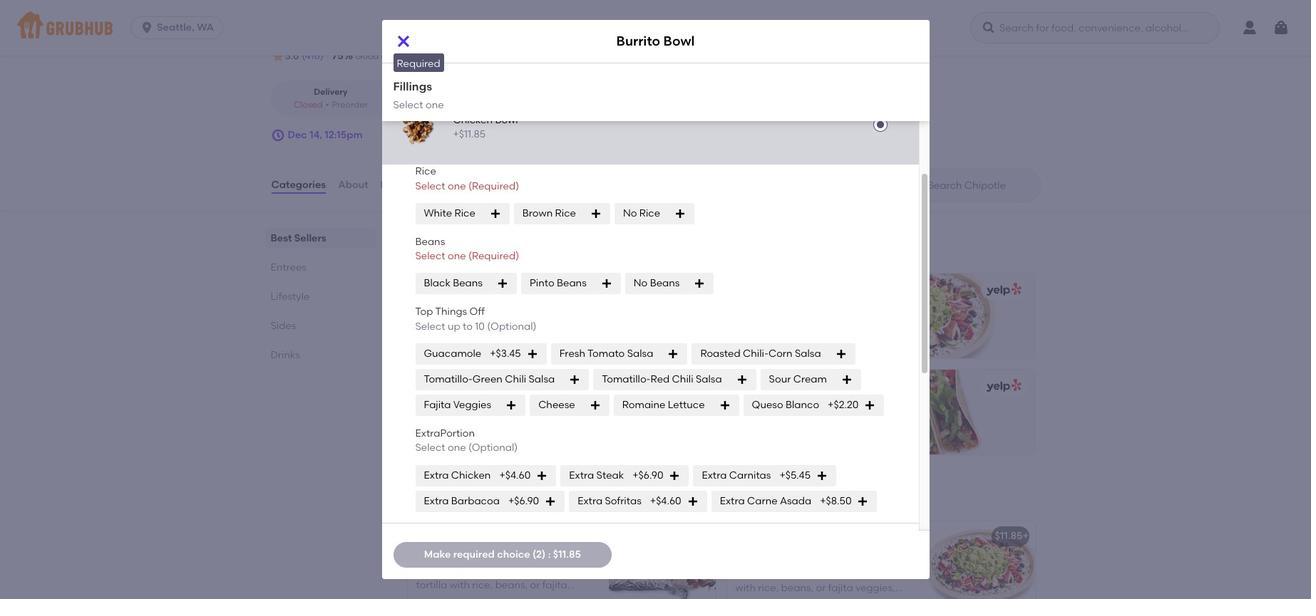 Task type: vqa. For each thing, say whether or not it's contained in the screenshot.
Veggies
yes



Task type: describe. For each thing, give the bounding box(es) containing it.
lettuce
[[668, 399, 705, 411]]

on
[[436, 51, 448, 61]]

+$4.60 for extra sofritas
[[650, 495, 682, 507]]

of
[[794, 554, 804, 566]]

burrito button
[[408, 522, 716, 600]]

0 horizontal spatial with
[[736, 583, 756, 595]]

extraportion
[[415, 428, 475, 440]]

12:15pm
[[325, 129, 363, 141]]

romaine
[[622, 399, 666, 411]]

extra for extra steak
[[569, 470, 594, 482]]

0.5
[[442, 100, 455, 110]]

(required) for black beans
[[469, 250, 519, 263]]

1 yelp image from the top
[[984, 283, 1022, 297]]

tacos
[[802, 408, 830, 421]]

80
[[411, 50, 424, 62]]

queso inside chips & queso blanco $5.85
[[459, 408, 490, 421]]

beans inside beans select one (required)
[[415, 236, 445, 248]]

time
[[450, 51, 469, 61]]

lifestyle
[[271, 291, 310, 303]]

asada
[[780, 495, 812, 507]]

chicken bowl +$11.85
[[453, 114, 518, 141]]

•
[[326, 100, 329, 110]]

required
[[453, 549, 495, 561]]

romaine lettuce
[[622, 399, 705, 411]]

chili-
[[743, 348, 769, 360]]

extra for extra barbacoa
[[424, 495, 449, 507]]

brown
[[523, 207, 553, 219]]

burrito for burrito
[[416, 531, 449, 543]]

extra chicken
[[424, 470, 491, 482]]

select for fillings
[[393, 99, 423, 111]]

pinto beans
[[530, 278, 587, 290]]

sour
[[769, 374, 791, 386]]

Search Chipotle search field
[[927, 179, 1036, 193]]

preorder
[[332, 100, 368, 110]]

select for extraportion
[[415, 442, 445, 455]]

food
[[381, 51, 400, 61]]

ordered
[[430, 249, 469, 261]]

1 vertical spatial chicken
[[451, 470, 491, 482]]

+$15.75 button
[[382, 16, 919, 90]]

carne
[[747, 495, 778, 507]]

tomatillo-red chili salsa
[[602, 374, 722, 386]]

delivery closed • preorder
[[294, 87, 368, 110]]

cream
[[793, 374, 827, 386]]

topped
[[757, 597, 793, 600]]

+$5.45
[[780, 470, 811, 482]]

veggies
[[453, 399, 491, 411]]

tomato
[[588, 348, 625, 360]]

+$2.20
[[828, 399, 859, 411]]

one for beans
[[448, 250, 466, 263]]

categories
[[271, 179, 326, 191]]

no for no beans
[[634, 278, 648, 290]]

corn
[[769, 348, 793, 360]]

served
[[773, 568, 806, 580]]

rice,
[[758, 583, 779, 595]]

grilled
[[840, 554, 870, 566]]

brown rice
[[523, 207, 576, 219]]

burrito image
[[609, 522, 716, 600]]

best for best seller
[[744, 517, 762, 527]]

location
[[401, 29, 440, 41]]

tacos button
[[791, 370, 1035, 455]]

1 vertical spatial entrees
[[405, 488, 461, 506]]

+$8.50
[[820, 495, 852, 507]]

chili for green
[[505, 374, 526, 386]]

beans for black beans
[[453, 278, 483, 290]]

best for best sellers most ordered on grubhub
[[405, 229, 438, 247]]

extra for extra carnitas
[[702, 470, 727, 482]]

burrito bowl image
[[928, 522, 1035, 600]]

black beans
[[424, 278, 483, 290]]

star icon image
[[271, 49, 285, 64]]

pinto
[[530, 278, 555, 290]]

1 horizontal spatial or
[[900, 554, 910, 566]]

extra barbacoa
[[424, 495, 500, 507]]

a
[[819, 568, 825, 580]]

rice select one (required)
[[415, 166, 519, 192]]

in
[[808, 568, 816, 580]]

veggies,
[[856, 583, 895, 595]]

extra steak
[[569, 470, 624, 482]]

:
[[548, 549, 551, 561]]

chicken bowl image
[[396, 105, 442, 151]]

to
[[463, 321, 473, 333]]

beans for pinto beans
[[557, 278, 587, 290]]

required
[[397, 58, 441, 70]]

top things off select up to 10 (optional)
[[415, 306, 537, 333]]

good
[[355, 51, 379, 61]]

+$3.45
[[490, 348, 521, 360]]

bowl for chicken bowl +$11.85
[[495, 114, 518, 126]]

barbacoa
[[451, 495, 500, 507]]

seller
[[765, 517, 788, 527]]

rice for no rice
[[640, 207, 660, 219]]

no rice
[[623, 207, 660, 219]]

+$11.85
[[453, 129, 486, 141]]

your choice of freshly grilled meat or sofritas served in a delicious bowl with rice, beans, or fajita veggies, and topped with guac, salsa, qu
[[736, 554, 910, 600]]

sour cream
[[769, 374, 827, 386]]

roasted
[[701, 348, 741, 360]]

select inside top things off select up to 10 (optional)
[[415, 321, 445, 333]]

sellers for best sellers
[[294, 233, 326, 245]]

things
[[435, 306, 467, 318]]

sides
[[271, 320, 296, 332]]

one for fillings
[[426, 99, 444, 111]]

off
[[470, 306, 485, 318]]

reviews button
[[380, 160, 421, 211]]

(optional) inside top things off select up to 10 (optional)
[[487, 321, 537, 333]]

option group containing delivery closed • preorder
[[271, 81, 515, 117]]

categories button
[[271, 160, 327, 211]]

$5.85
[[418, 425, 444, 437]]

sellers for best sellers most ordered on grubhub
[[441, 229, 491, 247]]

select for beans
[[415, 250, 445, 263]]

+$4.60 for extra chicken
[[499, 470, 531, 482]]

extra carne asada
[[720, 495, 812, 507]]



Task type: locate. For each thing, give the bounding box(es) containing it.
rice
[[415, 166, 436, 178], [455, 207, 476, 219], [555, 207, 576, 219], [640, 207, 660, 219]]

burrito bowl
[[617, 33, 695, 50]]

one inside fillings select one
[[426, 99, 444, 111]]

0 horizontal spatial +$4.60
[[499, 470, 531, 482]]

best up most at the left top of page
[[405, 229, 438, 247]]

svg image
[[140, 21, 154, 35], [982, 21, 996, 35], [271, 128, 285, 143], [490, 208, 501, 220], [590, 208, 602, 220], [601, 278, 612, 290], [694, 278, 706, 290], [527, 349, 538, 360], [668, 349, 679, 360], [569, 374, 581, 386], [590, 400, 601, 412], [536, 470, 548, 482], [669, 470, 681, 482], [817, 470, 828, 482]]

rice for white rice
[[455, 207, 476, 219]]

chili
[[505, 374, 526, 386], [672, 374, 694, 386]]

2 yelp image from the top
[[984, 380, 1022, 393]]

0 vertical spatial $11.85
[[995, 531, 1023, 543]]

0 vertical spatial yelp image
[[984, 283, 1022, 297]]

fajita
[[829, 583, 853, 595]]

select up 'white'
[[415, 180, 445, 192]]

+$4.60 right sofritas in the left of the page
[[650, 495, 682, 507]]

0 horizontal spatial $11.85
[[553, 549, 581, 561]]

select
[[393, 99, 423, 111], [415, 180, 445, 192], [415, 250, 445, 263], [415, 321, 445, 333], [415, 442, 445, 455]]

select inside beans select one (required)
[[415, 250, 445, 263]]

+$15.75
[[453, 54, 487, 66]]

blanco
[[786, 399, 819, 411], [493, 408, 527, 421]]

drinks
[[271, 349, 300, 362]]

entrees down extra chicken
[[405, 488, 461, 506]]

dec
[[288, 129, 307, 141]]

0 horizontal spatial choice
[[497, 549, 530, 561]]

(optional) inside extraportion select one (optional)
[[469, 442, 518, 455]]

0 vertical spatial or
[[900, 554, 910, 566]]

0 horizontal spatial blanco
[[493, 408, 527, 421]]

salsa down roasted
[[696, 374, 722, 386]]

sellers inside best sellers most ordered on grubhub
[[441, 229, 491, 247]]

rice up reviews
[[415, 166, 436, 178]]

extra down extra steak
[[578, 495, 603, 507]]

$11.85 +
[[995, 531, 1029, 543]]

(required) inside beans select one (required)
[[469, 250, 519, 263]]

fresh tomato salsa
[[560, 348, 654, 360]]

0 horizontal spatial or
[[816, 583, 826, 595]]

0 horizontal spatial sellers
[[294, 233, 326, 245]]

carne asada bowl image
[[396, 30, 442, 76]]

extra for extra chicken
[[424, 470, 449, 482]]

bowl for burrito bowl
[[664, 33, 695, 50]]

1 horizontal spatial queso
[[752, 399, 783, 411]]

yelp image
[[984, 283, 1022, 297], [984, 380, 1022, 393]]

1 horizontal spatial choice
[[759, 554, 792, 566]]

rice up no beans
[[640, 207, 660, 219]]

1 vertical spatial or
[[816, 583, 826, 595]]

best seller
[[744, 517, 788, 527]]

sellers down categories button
[[294, 233, 326, 245]]

1 vertical spatial +$6.90
[[508, 495, 539, 507]]

salsa
[[627, 348, 654, 360], [795, 348, 821, 360], [529, 374, 555, 386], [696, 374, 722, 386]]

one up white rice on the left top of the page
[[448, 180, 466, 192]]

1 horizontal spatial tomatillo-
[[602, 374, 651, 386]]

one down extraportion on the bottom of the page
[[448, 442, 466, 455]]

blanco inside chips & queso blanco $5.85
[[493, 408, 527, 421]]

seattle, wa button
[[131, 16, 229, 39]]

chili right the red
[[672, 374, 694, 386]]

option group
[[271, 81, 515, 117]]

2 tomatillo- from the left
[[602, 374, 651, 386]]

0 vertical spatial +$6.90
[[633, 470, 664, 482]]

select down top
[[415, 321, 445, 333]]

make required choice (2) : $11.85
[[424, 549, 581, 561]]

white
[[424, 207, 452, 219]]

switch
[[366, 29, 398, 41]]

with down beans,
[[795, 597, 816, 600]]

14,
[[310, 129, 322, 141]]

chili for red
[[672, 374, 694, 386]]

or right meat
[[900, 554, 910, 566]]

extra carnitas
[[702, 470, 771, 482]]

about
[[338, 179, 368, 191]]

0 horizontal spatial chili
[[505, 374, 526, 386]]

salsa for tomatillo-green chili salsa
[[529, 374, 555, 386]]

your
[[736, 554, 757, 566]]

rice right brown
[[555, 207, 576, 219]]

beans select one (required)
[[415, 236, 519, 263]]

beans
[[415, 236, 445, 248], [453, 278, 483, 290], [557, 278, 587, 290], [650, 278, 680, 290]]

2 horizontal spatial best
[[744, 517, 762, 527]]

0 vertical spatial no
[[623, 207, 637, 219]]

svg image inside seattle, wa button
[[140, 21, 154, 35]]

fajita veggies
[[424, 399, 491, 411]]

sofritas
[[605, 495, 642, 507]]

+
[[1023, 531, 1029, 543]]

1 vertical spatial +$4.60
[[650, 495, 682, 507]]

burrito inside button
[[416, 531, 449, 543]]

1 vertical spatial yelp image
[[984, 380, 1022, 393]]

1 vertical spatial with
[[795, 597, 816, 600]]

on time delivery
[[436, 51, 503, 61]]

2 chili from the left
[[672, 374, 694, 386]]

beans,
[[781, 583, 814, 595]]

delivery
[[314, 87, 348, 97]]

closed
[[294, 100, 323, 110]]

best sellers most ordered on grubhub
[[405, 229, 529, 261]]

queso down sour
[[752, 399, 783, 411]]

select inside fillings select one
[[393, 99, 423, 111]]

roasted chili-corn salsa
[[701, 348, 821, 360]]

+$4.60
[[499, 470, 531, 482], [650, 495, 682, 507]]

1 vertical spatial (required)
[[469, 250, 519, 263]]

rice right 'white'
[[455, 207, 476, 219]]

up
[[448, 321, 460, 333]]

select inside extraportion select one (optional)
[[415, 442, 445, 455]]

svg image
[[1273, 19, 1290, 36], [395, 33, 412, 50], [675, 208, 686, 220], [497, 278, 508, 290], [836, 349, 847, 360], [736, 374, 748, 386], [842, 374, 853, 386], [506, 400, 517, 412], [719, 400, 731, 412], [865, 400, 876, 412], [545, 496, 556, 508], [687, 496, 699, 508], [858, 496, 869, 508]]

1 vertical spatial bowl
[[495, 114, 518, 126]]

1 vertical spatial no
[[634, 278, 648, 290]]

chicken up +$11.85
[[453, 114, 493, 126]]

best
[[405, 229, 438, 247], [271, 233, 292, 245], [744, 517, 762, 527]]

best down carne
[[744, 517, 762, 527]]

or up the guac,
[[816, 583, 826, 595]]

most
[[405, 249, 428, 261]]

0 horizontal spatial bowl
[[495, 114, 518, 126]]

tomatillo- for green
[[424, 374, 473, 386]]

best sellers
[[271, 233, 326, 245]]

extra left carnitas
[[702, 470, 727, 482]]

rice for brown rice
[[555, 207, 576, 219]]

one
[[426, 99, 444, 111], [448, 180, 466, 192], [448, 250, 466, 263], [448, 442, 466, 455]]

0 vertical spatial bowl
[[664, 33, 695, 50]]

1 tomatillo- from the left
[[424, 374, 473, 386]]

2 (required) from the top
[[469, 250, 519, 263]]

tomatillo- down guacamole
[[424, 374, 473, 386]]

dec 14, 12:15pm
[[288, 129, 363, 141]]

0 vertical spatial with
[[736, 583, 756, 595]]

75
[[332, 50, 343, 62]]

0 vertical spatial (required)
[[469, 180, 519, 192]]

+$6.90 up sofritas in the left of the page
[[633, 470, 664, 482]]

fillings select one
[[393, 80, 444, 111]]

switch location
[[366, 29, 440, 41]]

with up the and
[[736, 583, 756, 595]]

fillings
[[393, 80, 432, 93]]

select inside rice select one (required)
[[415, 180, 445, 192]]

0 vertical spatial +$4.60
[[499, 470, 531, 482]]

queso
[[752, 399, 783, 411], [459, 408, 490, 421]]

$11.85
[[995, 531, 1023, 543], [553, 549, 581, 561]]

burrito
[[617, 33, 660, 50], [416, 531, 449, 543]]

+$6.90 right "barbacoa" at the bottom left
[[508, 495, 539, 507]]

1 horizontal spatial entrees
[[405, 488, 461, 506]]

salsa for roasted chili-corn salsa
[[795, 348, 821, 360]]

meat
[[872, 554, 898, 566]]

1 horizontal spatial with
[[795, 597, 816, 600]]

1 vertical spatial $11.85
[[553, 549, 581, 561]]

1 horizontal spatial burrito
[[617, 33, 660, 50]]

0 vertical spatial chicken
[[453, 114, 493, 126]]

extra
[[424, 470, 449, 482], [569, 470, 594, 482], [702, 470, 727, 482], [424, 495, 449, 507], [578, 495, 603, 507], [720, 495, 745, 507]]

(2)
[[533, 549, 546, 561]]

chicken up "barbacoa" at the bottom left
[[451, 470, 491, 482]]

0 horizontal spatial queso
[[459, 408, 490, 421]]

extra down extra carnitas
[[720, 495, 745, 507]]

seattle, wa
[[157, 21, 214, 34]]

0 horizontal spatial burrito
[[416, 531, 449, 543]]

3.6
[[285, 50, 299, 62]]

tomatillo-green chili salsa
[[424, 374, 555, 386]]

(optional)
[[487, 321, 537, 333], [469, 442, 518, 455]]

+$6.90 for extra steak
[[633, 470, 664, 482]]

10
[[475, 321, 485, 333]]

search icon image
[[905, 177, 922, 194]]

delicious
[[828, 568, 871, 580]]

1 vertical spatial burrito
[[416, 531, 449, 543]]

chips & queso blanco $5.85
[[418, 408, 527, 437]]

or
[[900, 554, 910, 566], [816, 583, 826, 595]]

0 horizontal spatial +$6.90
[[508, 495, 539, 507]]

extra up extra barbacoa
[[424, 470, 449, 482]]

top
[[415, 306, 433, 318]]

on
[[471, 249, 484, 261]]

main navigation navigation
[[0, 0, 1311, 56]]

extra for extra carne asada
[[720, 495, 745, 507]]

sellers up on
[[441, 229, 491, 247]]

1 horizontal spatial best
[[405, 229, 438, 247]]

0 vertical spatial (optional)
[[487, 321, 537, 333]]

extra for extra sofritas
[[578, 495, 603, 507]]

1 horizontal spatial +$6.90
[[633, 470, 664, 482]]

(required)
[[469, 180, 519, 192], [469, 250, 519, 263]]

+$6.90 for extra barbacoa
[[508, 495, 539, 507]]

yelp image inside tacos "button"
[[984, 380, 1022, 393]]

good food
[[355, 51, 400, 61]]

select down $5.85
[[415, 442, 445, 455]]

svg image inside dec 14, 12:15pm button
[[271, 128, 285, 143]]

1 horizontal spatial chili
[[672, 374, 694, 386]]

0 vertical spatial burrito
[[617, 33, 660, 50]]

0 horizontal spatial tomatillo-
[[424, 374, 473, 386]]

bowl
[[873, 568, 896, 580]]

one inside beans select one (required)
[[448, 250, 466, 263]]

blanco right veggies
[[493, 408, 527, 421]]

green
[[473, 374, 503, 386]]

tomatillo- for red
[[602, 374, 651, 386]]

best for best sellers
[[271, 233, 292, 245]]

red
[[651, 374, 670, 386]]

select down the fillings
[[393, 99, 423, 111]]

choice inside your choice of freshly grilled meat or sofritas served in a delicious bowl with rice, beans, or fajita veggies, and topped with guac, salsa, qu
[[759, 554, 792, 566]]

+$4.60 up "barbacoa" at the bottom left
[[499, 470, 531, 482]]

burrito for burrito bowl
[[617, 33, 660, 50]]

1 horizontal spatial blanco
[[786, 399, 819, 411]]

extra left steak
[[569, 470, 594, 482]]

1 vertical spatial (optional)
[[469, 442, 518, 455]]

(optional) up +$3.45
[[487, 321, 537, 333]]

salsa up cheese
[[529, 374, 555, 386]]

no beans
[[634, 278, 680, 290]]

one left on
[[448, 250, 466, 263]]

entrees up lifestyle
[[271, 262, 307, 274]]

choice up served
[[759, 554, 792, 566]]

extra sofritas
[[578, 495, 642, 507]]

one for extraportion
[[448, 442, 466, 455]]

wa
[[197, 21, 214, 34]]

1 (required) from the top
[[469, 180, 519, 192]]

one inside rice select one (required)
[[448, 180, 466, 192]]

guacamole
[[424, 348, 482, 360]]

sofritas
[[736, 568, 771, 580]]

(required) for white rice
[[469, 180, 519, 192]]

rice inside rice select one (required)
[[415, 166, 436, 178]]

choice left (2)
[[497, 549, 530, 561]]

tomatillo- up 'romaine'
[[602, 374, 651, 386]]

no for no rice
[[623, 207, 637, 219]]

bowl inside chicken bowl +$11.85
[[495, 114, 518, 126]]

0 vertical spatial entrees
[[271, 262, 307, 274]]

1 chili from the left
[[505, 374, 526, 386]]

best inside best sellers most ordered on grubhub
[[405, 229, 438, 247]]

chicken inside chicken bowl +$11.85
[[453, 114, 493, 126]]

white rice
[[424, 207, 476, 219]]

(required) inside rice select one (required)
[[469, 180, 519, 192]]

(optional) down chips & queso blanco $5.85
[[469, 442, 518, 455]]

1 horizontal spatial $11.85
[[995, 531, 1023, 543]]

1 horizontal spatial bowl
[[664, 33, 695, 50]]

no
[[623, 207, 637, 219], [634, 278, 648, 290]]

salsa up the red
[[627, 348, 654, 360]]

one down the fillings
[[426, 99, 444, 111]]

select up black
[[415, 250, 445, 263]]

blanco down sour cream in the right of the page
[[786, 399, 819, 411]]

svg image inside main navigation navigation
[[1273, 19, 1290, 36]]

extra down extra chicken
[[424, 495, 449, 507]]

salsa up cream
[[795, 348, 821, 360]]

1 horizontal spatial +$4.60
[[650, 495, 682, 507]]

one inside extraportion select one (optional)
[[448, 442, 466, 455]]

salsa for tomatillo-red chili salsa
[[696, 374, 722, 386]]

best down categories button
[[271, 233, 292, 245]]

dec 14, 12:15pm button
[[271, 123, 363, 148]]

0 horizontal spatial best
[[271, 233, 292, 245]]

one for rice
[[448, 180, 466, 192]]

chili down +$3.45
[[505, 374, 526, 386]]

freshly
[[806, 554, 837, 566]]

reviews
[[381, 179, 420, 191]]

grubhub
[[486, 249, 529, 261]]

0 horizontal spatial entrees
[[271, 262, 307, 274]]

beans for no beans
[[650, 278, 680, 290]]

select for rice
[[415, 180, 445, 192]]

1 horizontal spatial sellers
[[441, 229, 491, 247]]

queso right &
[[459, 408, 490, 421]]



